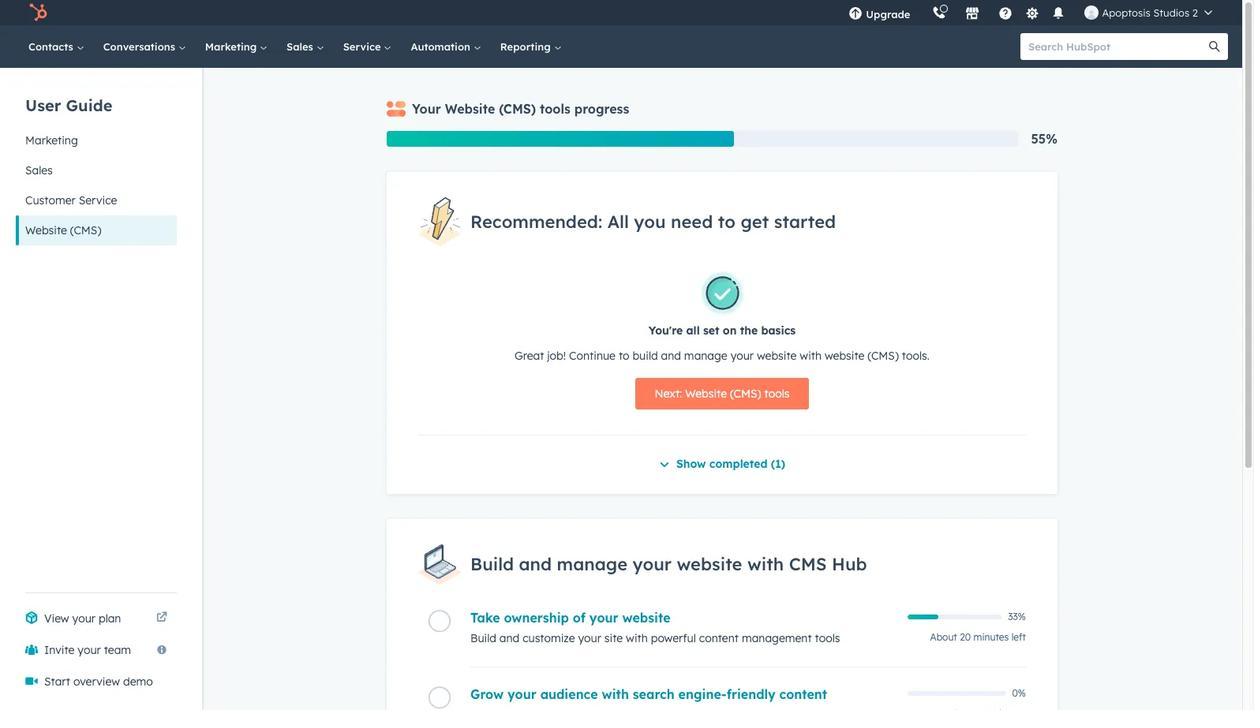 Task type: vqa. For each thing, say whether or not it's contained in the screenshot.
middle and
yes



Task type: describe. For each thing, give the bounding box(es) containing it.
the
[[740, 324, 758, 338]]

0 vertical spatial and
[[661, 349, 681, 363]]

search button
[[1202, 33, 1229, 60]]

progress
[[575, 101, 630, 117]]

team
[[104, 644, 131, 658]]

ownership
[[504, 610, 569, 626]]

your up the take ownership of your website button
[[633, 554, 672, 576]]

completed
[[710, 457, 768, 471]]

build inside take ownership of your website build and customize your site with powerful content management tools
[[471, 631, 497, 646]]

next:
[[655, 387, 682, 401]]

service inside button
[[79, 193, 117, 208]]

customize
[[523, 631, 575, 646]]

engine-
[[679, 687, 727, 703]]

upgrade
[[867, 8, 911, 21]]

invite your team button
[[16, 635, 177, 666]]

calling icon button
[[927, 2, 953, 23]]

grow your audience with search engine-friendly content button
[[471, 687, 899, 703]]

customer service
[[25, 193, 117, 208]]

sales inside "link"
[[287, 40, 316, 53]]

conversations
[[103, 40, 178, 53]]

your down the
[[731, 349, 754, 363]]

(cms) up your website (cms) tools progress progress bar
[[499, 101, 536, 117]]

tools for your website (cms) tools progress
[[540, 101, 571, 117]]

with inside take ownership of your website build and customize your site with powerful content management tools
[[626, 631, 648, 646]]

you're all set on the basics
[[649, 324, 796, 338]]

website inside button
[[25, 223, 67, 238]]

get
[[741, 211, 769, 233]]

recommended:
[[471, 211, 603, 233]]

friendly
[[727, 687, 776, 703]]

start overview demo
[[44, 675, 153, 689]]

next: website (cms) tools
[[655, 387, 790, 401]]

0 horizontal spatial to
[[619, 349, 630, 363]]

website for your
[[445, 101, 495, 117]]

contacts link
[[19, 25, 94, 68]]

view your plan
[[44, 612, 121, 626]]

demo
[[123, 675, 153, 689]]

reporting link
[[491, 25, 571, 68]]

invite your team
[[44, 644, 131, 658]]

website (cms)
[[25, 223, 101, 238]]

0 vertical spatial to
[[718, 211, 736, 233]]

settings link
[[1023, 4, 1043, 21]]

your
[[412, 101, 441, 117]]

basics
[[762, 324, 796, 338]]

show
[[677, 457, 706, 471]]

view your plan link
[[16, 603, 177, 635]]

reporting
[[500, 40, 554, 53]]

55%
[[1032, 131, 1058, 147]]

2
[[1193, 6, 1199, 19]]

1 vertical spatial and
[[519, 554, 552, 576]]

start
[[44, 675, 70, 689]]

settings image
[[1026, 7, 1040, 21]]

marketplaces button
[[957, 0, 990, 25]]

calling icon image
[[933, 6, 947, 21]]

all
[[687, 324, 700, 338]]

great
[[515, 349, 544, 363]]

link opens in a new window image
[[156, 613, 167, 625]]

need
[[671, 211, 713, 233]]

help image
[[999, 7, 1014, 21]]

1 build from the top
[[471, 554, 514, 576]]

tools inside take ownership of your website build and customize your site with powerful content management tools
[[815, 631, 841, 646]]

search image
[[1210, 41, 1221, 52]]

plan
[[99, 612, 121, 626]]

grow
[[471, 687, 504, 703]]

website left "tools."
[[825, 349, 865, 363]]

upgrade image
[[849, 7, 863, 21]]

user
[[25, 95, 61, 115]]

great job! continue to build and manage your website with website (cms) tools.
[[515, 349, 930, 363]]

help button
[[993, 0, 1020, 25]]

take ownership of your website button
[[471, 610, 899, 626]]

tara schultz image
[[1085, 6, 1100, 20]]

of
[[573, 610, 586, 626]]

grow your audience with search engine-friendly content
[[471, 687, 828, 703]]

customer service button
[[16, 186, 177, 216]]

about 20 minutes left
[[931, 631, 1027, 643]]

about
[[931, 631, 958, 643]]

on
[[723, 324, 737, 338]]



Task type: locate. For each thing, give the bounding box(es) containing it.
0 vertical spatial sales
[[287, 40, 316, 53]]

content right friendly at right bottom
[[780, 687, 828, 703]]

sales button
[[16, 156, 177, 186]]

manage down set
[[685, 349, 728, 363]]

1 horizontal spatial tools
[[765, 387, 790, 401]]

sales link
[[277, 25, 334, 68]]

hubspot link
[[19, 3, 59, 22]]

content
[[699, 631, 739, 646], [780, 687, 828, 703]]

0 horizontal spatial marketing
[[25, 133, 78, 148]]

link opens in a new window image
[[156, 610, 167, 629]]

your inside button
[[78, 644, 101, 658]]

1 vertical spatial content
[[780, 687, 828, 703]]

powerful
[[651, 631, 696, 646]]

notifications image
[[1052, 7, 1066, 21]]

your right grow
[[508, 687, 537, 703]]

audience
[[541, 687, 598, 703]]

invite
[[44, 644, 75, 658]]

hub
[[832, 554, 868, 576]]

all
[[608, 211, 629, 233]]

your left plan
[[72, 612, 96, 626]]

1 vertical spatial sales
[[25, 163, 53, 178]]

20
[[960, 631, 971, 643]]

1 horizontal spatial website
[[445, 101, 495, 117]]

2 vertical spatial tools
[[815, 631, 841, 646]]

set
[[704, 324, 720, 338]]

0 horizontal spatial sales
[[25, 163, 53, 178]]

1 horizontal spatial content
[[780, 687, 828, 703]]

1 vertical spatial tools
[[765, 387, 790, 401]]

to left build
[[619, 349, 630, 363]]

build
[[471, 554, 514, 576], [471, 631, 497, 646]]

hubspot image
[[28, 3, 47, 22]]

apoptosis studios 2 button
[[1076, 0, 1222, 25]]

your down 'of'
[[578, 631, 602, 646]]

website down customer
[[25, 223, 67, 238]]

and down you're
[[661, 349, 681, 363]]

your up "site"
[[590, 610, 619, 626]]

build and manage your website with cms hub
[[471, 554, 868, 576]]

website
[[445, 101, 495, 117], [25, 223, 67, 238], [686, 387, 727, 401]]

minutes
[[974, 631, 1009, 643]]

website down basics
[[757, 349, 797, 363]]

1 horizontal spatial service
[[343, 40, 384, 53]]

studios
[[1154, 6, 1190, 19]]

2 vertical spatial and
[[500, 631, 520, 646]]

0 horizontal spatial manage
[[557, 554, 628, 576]]

service right sales "link"
[[343, 40, 384, 53]]

contacts
[[28, 40, 76, 53]]

your
[[731, 349, 754, 363], [633, 554, 672, 576], [590, 610, 619, 626], [72, 612, 96, 626], [578, 631, 602, 646], [78, 644, 101, 658], [508, 687, 537, 703]]

sales inside button
[[25, 163, 53, 178]]

your website (cms) tools progress progress bar
[[387, 131, 735, 147]]

1 horizontal spatial to
[[718, 211, 736, 233]]

menu item
[[922, 0, 925, 25]]

to left get
[[718, 211, 736, 233]]

(cms) down great job! continue to build and manage your website with website (cms) tools.
[[730, 387, 762, 401]]

with
[[800, 349, 822, 363], [748, 554, 784, 576], [626, 631, 648, 646], [602, 687, 629, 703]]

1 horizontal spatial sales
[[287, 40, 316, 53]]

menu containing apoptosis studios 2
[[838, 0, 1224, 25]]

service up the website (cms) button
[[79, 193, 117, 208]]

tools.
[[902, 349, 930, 363]]

(cms) inside next: website (cms) tools button
[[730, 387, 762, 401]]

website inside button
[[686, 387, 727, 401]]

show completed (1)
[[677, 457, 786, 471]]

your left team
[[78, 644, 101, 658]]

website (cms) button
[[16, 216, 177, 246]]

started
[[774, 211, 836, 233]]

left
[[1012, 631, 1027, 643]]

0 vertical spatial website
[[445, 101, 495, 117]]

2 horizontal spatial tools
[[815, 631, 841, 646]]

menu
[[838, 0, 1224, 25]]

marketing
[[205, 40, 260, 53], [25, 133, 78, 148]]

service
[[343, 40, 384, 53], [79, 193, 117, 208]]

tools for next: website (cms) tools
[[765, 387, 790, 401]]

search
[[633, 687, 675, 703]]

and inside take ownership of your website build and customize your site with powerful content management tools
[[500, 631, 520, 646]]

marketing left sales "link"
[[205, 40, 260, 53]]

2 vertical spatial website
[[686, 387, 727, 401]]

site
[[605, 631, 623, 646]]

tools inside button
[[765, 387, 790, 401]]

you
[[634, 211, 666, 233]]

1 vertical spatial manage
[[557, 554, 628, 576]]

(cms) inside the website (cms) button
[[70, 223, 101, 238]]

website right the your at the top of the page
[[445, 101, 495, 117]]

0 horizontal spatial content
[[699, 631, 739, 646]]

2 horizontal spatial website
[[686, 387, 727, 401]]

build down the take
[[471, 631, 497, 646]]

user guide
[[25, 95, 113, 115]]

job!
[[547, 349, 566, 363]]

website up the take ownership of your website button
[[677, 554, 743, 576]]

next: website (cms) tools button
[[635, 378, 810, 410]]

0 horizontal spatial website
[[25, 223, 67, 238]]

2 build from the top
[[471, 631, 497, 646]]

1 vertical spatial to
[[619, 349, 630, 363]]

view
[[44, 612, 69, 626]]

0 horizontal spatial service
[[79, 193, 117, 208]]

website inside take ownership of your website build and customize your site with powerful content management tools
[[623, 610, 671, 626]]

sales right marketing link
[[287, 40, 316, 53]]

apoptosis studios 2
[[1103, 6, 1199, 19]]

and down the take
[[500, 631, 520, 646]]

1 vertical spatial service
[[79, 193, 117, 208]]

automation
[[411, 40, 474, 53]]

1 vertical spatial build
[[471, 631, 497, 646]]

your website (cms) tools progress
[[412, 101, 630, 117]]

take
[[471, 610, 500, 626]]

content inside take ownership of your website build and customize your site with powerful content management tools
[[699, 631, 739, 646]]

build up the take
[[471, 554, 514, 576]]

Search HubSpot search field
[[1021, 33, 1215, 60]]

build
[[633, 349, 658, 363]]

start overview demo link
[[16, 666, 177, 698]]

marketing inside button
[[25, 133, 78, 148]]

website
[[757, 349, 797, 363], [825, 349, 865, 363], [677, 554, 743, 576], [623, 610, 671, 626]]

tools
[[540, 101, 571, 117], [765, 387, 790, 401], [815, 631, 841, 646]]

user guide views element
[[16, 68, 177, 246]]

33%
[[1009, 611, 1027, 623]]

(cms) down customer service button at the left of the page
[[70, 223, 101, 238]]

and up ownership
[[519, 554, 552, 576]]

1 vertical spatial website
[[25, 223, 67, 238]]

sales up customer
[[25, 163, 53, 178]]

management
[[742, 631, 812, 646]]

marketing button
[[16, 126, 177, 156]]

[object object] complete progress bar
[[908, 615, 939, 620]]

1 vertical spatial marketing
[[25, 133, 78, 148]]

(cms)
[[499, 101, 536, 117], [70, 223, 101, 238], [868, 349, 899, 363], [730, 387, 762, 401]]

1 horizontal spatial marketing
[[205, 40, 260, 53]]

apoptosis
[[1103, 6, 1151, 19]]

marketplaces image
[[966, 7, 980, 21]]

0%
[[1013, 688, 1027, 699]]

website for next:
[[686, 387, 727, 401]]

0 vertical spatial marketing
[[205, 40, 260, 53]]

(cms) left "tools."
[[868, 349, 899, 363]]

tools right management
[[815, 631, 841, 646]]

take ownership of your website build and customize your site with powerful content management tools
[[471, 610, 841, 646]]

service link
[[334, 25, 401, 68]]

content down the take ownership of your website button
[[699, 631, 739, 646]]

notifications button
[[1046, 0, 1073, 25]]

recommended: all you need to get started
[[471, 211, 836, 233]]

automation link
[[401, 25, 491, 68]]

you're
[[649, 324, 683, 338]]

0 vertical spatial manage
[[685, 349, 728, 363]]

marketing link
[[196, 25, 277, 68]]

conversations link
[[94, 25, 196, 68]]

overview
[[73, 675, 120, 689]]

website right next:
[[686, 387, 727, 401]]

marketing down user
[[25, 133, 78, 148]]

show completed (1) button
[[659, 455, 786, 475]]

to
[[718, 211, 736, 233], [619, 349, 630, 363]]

cms
[[789, 554, 827, 576]]

0 vertical spatial tools
[[540, 101, 571, 117]]

manage up 'of'
[[557, 554, 628, 576]]

0 horizontal spatial tools
[[540, 101, 571, 117]]

tools up your website (cms) tools progress progress bar
[[540, 101, 571, 117]]

(1)
[[771, 457, 786, 471]]

0 vertical spatial build
[[471, 554, 514, 576]]

website up powerful
[[623, 610, 671, 626]]

customer
[[25, 193, 76, 208]]

tools down basics
[[765, 387, 790, 401]]

0 vertical spatial service
[[343, 40, 384, 53]]

continue
[[569, 349, 616, 363]]

sales
[[287, 40, 316, 53], [25, 163, 53, 178]]

0 vertical spatial content
[[699, 631, 739, 646]]

1 horizontal spatial manage
[[685, 349, 728, 363]]



